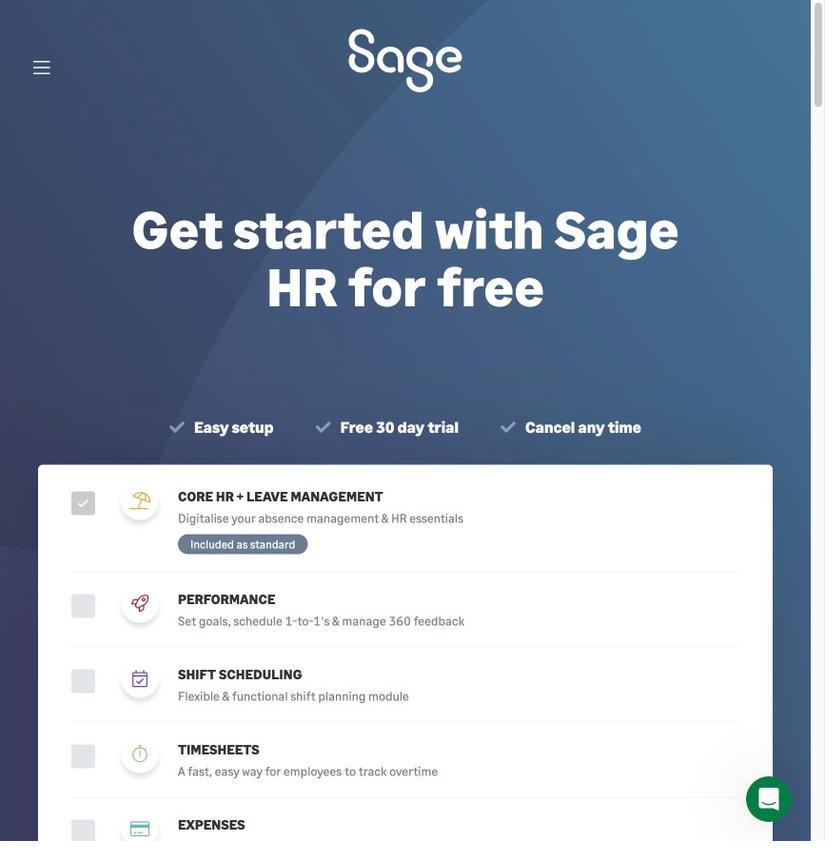 Task type: locate. For each thing, give the bounding box(es) containing it.
Expenses checkbox
[[71, 820, 95, 842]]

Performance checkbox
[[71, 595, 95, 619]]

check image
[[170, 420, 185, 435]]

2 check image from the left
[[501, 420, 516, 435]]

dialog
[[747, 777, 792, 823]]

check image
[[316, 420, 331, 435], [501, 420, 516, 435]]

Core HR + Leave management checkbox
[[71, 492, 95, 516]]

stopwatch image
[[133, 746, 148, 763]]

calendar check image
[[133, 671, 148, 688]]

1 horizontal spatial check image
[[501, 420, 516, 435]]

credit card image
[[130, 821, 150, 838]]

umbrella beach image
[[129, 493, 151, 510]]

0 horizontal spatial check image
[[316, 420, 331, 435]]



Task type: describe. For each thing, give the bounding box(es) containing it.
Timesheets checkbox
[[71, 745, 95, 769]]

rocket image
[[131, 596, 149, 613]]

1 check image from the left
[[316, 420, 331, 435]]

bars image
[[33, 58, 50, 77]]

Shift scheduling checkbox
[[71, 670, 95, 694]]

sage logo white image
[[349, 29, 462, 93]]



Task type: vqa. For each thing, say whether or not it's contained in the screenshot.
poll people icon at the top of page
no



